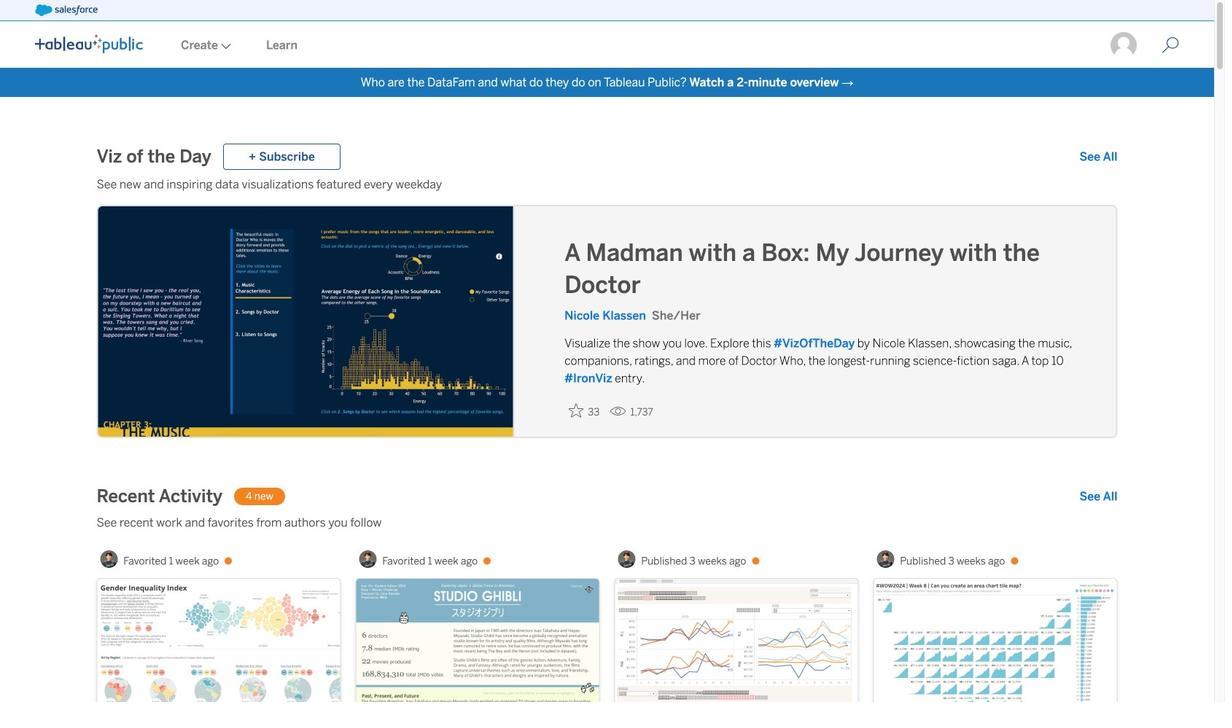 Task type: describe. For each thing, give the bounding box(es) containing it.
2 workbook thumbnail image from the left
[[356, 579, 599, 702]]

logo image
[[35, 34, 143, 53]]

viz of the day heading
[[97, 145, 211, 168]]

1 chiaki ishida image from the left
[[618, 551, 635, 568]]

see all viz of the day element
[[1080, 148, 1117, 166]]

terry.turtle image
[[1109, 31, 1138, 60]]

recent activity heading
[[97, 485, 223, 508]]

see recent work and favorites from authors you follow element
[[97, 514, 1117, 532]]

create image
[[218, 43, 231, 49]]

tableau public viz of the day image
[[98, 206, 514, 440]]

chiaki ishida image for 2nd workbook thumbnail from left
[[359, 551, 376, 568]]

salesforce logo image
[[35, 4, 98, 16]]

go to search image
[[1144, 36, 1197, 54]]

2 chiaki ishida image from the left
[[877, 551, 894, 568]]

Add Favorite button
[[564, 399, 604, 423]]



Task type: vqa. For each thing, say whether or not it's contained in the screenshot.
The "See All Viz Of The Day" element
yes



Task type: locate. For each thing, give the bounding box(es) containing it.
3 workbook thumbnail image from the left
[[615, 579, 858, 702]]

0 horizontal spatial chiaki ishida image
[[618, 551, 635, 568]]

chiaki ishida image
[[100, 551, 118, 568], [359, 551, 376, 568]]

1 horizontal spatial chiaki ishida image
[[877, 551, 894, 568]]

see new and inspiring data visualizations featured every weekday element
[[97, 176, 1117, 193]]

4 workbook thumbnail image from the left
[[874, 579, 1117, 702]]

see all recent activity element
[[1080, 488, 1117, 505]]

chiaki ishida image
[[618, 551, 635, 568], [877, 551, 894, 568]]

1 chiaki ishida image from the left
[[100, 551, 118, 568]]

1 horizontal spatial chiaki ishida image
[[359, 551, 376, 568]]

workbook thumbnail image
[[97, 579, 340, 702], [356, 579, 599, 702], [615, 579, 858, 702], [874, 579, 1117, 702]]

0 horizontal spatial chiaki ishida image
[[100, 551, 118, 568]]

chiaki ishida image for 4th workbook thumbnail from the right
[[100, 551, 118, 568]]

2 chiaki ishida image from the left
[[359, 551, 376, 568]]

add favorite image
[[569, 403, 583, 418]]

1 workbook thumbnail image from the left
[[97, 579, 340, 702]]



